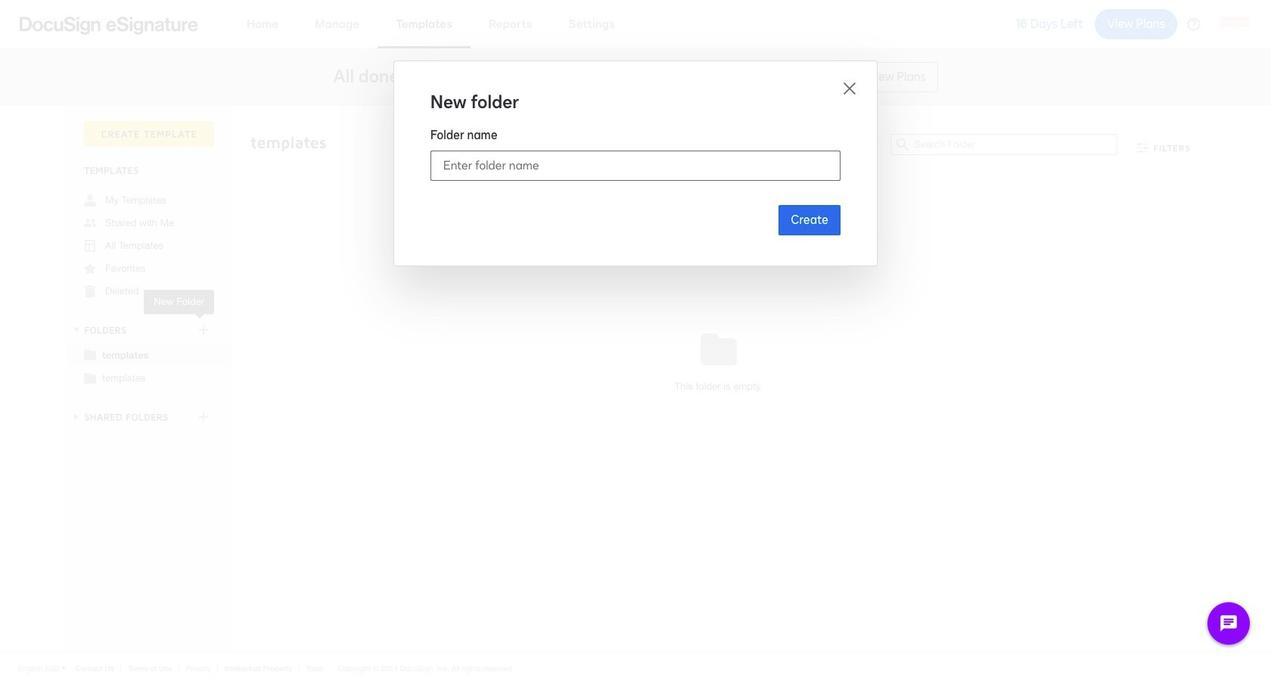 Task type: vqa. For each thing, say whether or not it's contained in the screenshot.
Search Sent and Folders text field
no



Task type: describe. For each thing, give the bounding box(es) containing it.
Search Folder text field
[[915, 135, 1118, 154]]

more info region
[[0, 652, 1272, 684]]

folder image
[[84, 348, 96, 360]]

star filled image
[[84, 263, 96, 275]]

Enter folder name text field
[[432, 151, 840, 180]]

docusign esignature image
[[20, 16, 198, 34]]

trash image
[[84, 285, 96, 298]]

view folders image
[[70, 324, 83, 336]]

shared image
[[84, 217, 96, 229]]



Task type: locate. For each thing, give the bounding box(es) containing it.
user image
[[84, 195, 96, 207]]

folder image
[[84, 372, 96, 384]]

templates image
[[84, 240, 96, 252]]



